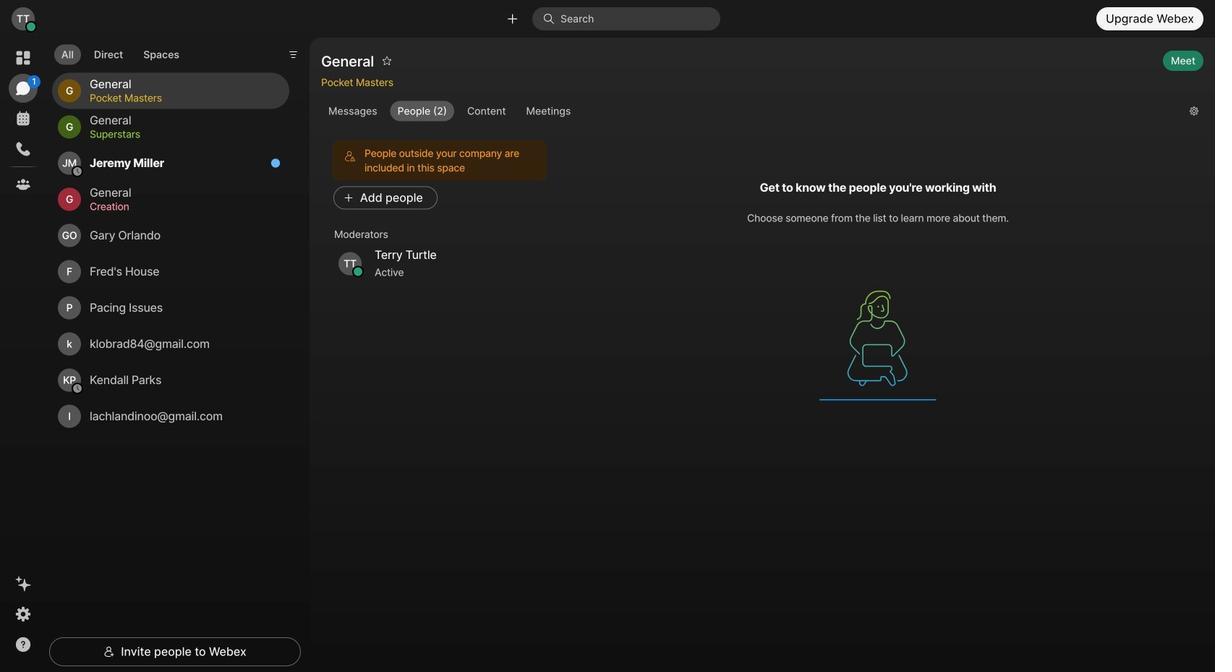 Task type: describe. For each thing, give the bounding box(es) containing it.
3 general list item from the top
[[52, 181, 289, 217]]

webex tab list
[[9, 43, 41, 199]]

fred's house list item
[[52, 254, 289, 290]]

kendall parks list item
[[52, 362, 289, 398]]

klobrad84@gmail.com list item
[[52, 326, 289, 362]]

lachlandinoo@gmail.com list item
[[52, 398, 289, 435]]

superstars element
[[90, 126, 272, 142]]

pacing issues list item
[[52, 290, 289, 326]]

new messages image
[[271, 158, 281, 168]]



Task type: locate. For each thing, give the bounding box(es) containing it.
1 general list item from the top
[[52, 73, 289, 109]]

general list item
[[52, 73, 289, 109], [52, 109, 289, 145], [52, 181, 289, 217]]

2 general list item from the top
[[52, 109, 289, 145]]

pocket masters element
[[90, 90, 272, 106]]

gary orlando list item
[[52, 217, 289, 254]]

group
[[321, 101, 1178, 121]]

active element
[[375, 264, 538, 281]]

general list item down pocket masters element
[[52, 109, 289, 145]]

terry turtleactive list item
[[327, 245, 550, 283]]

tab list
[[51, 36, 190, 69]]

general list item up superstars 'element'
[[52, 73, 289, 109]]

jeremy miller, new messages list item
[[52, 145, 289, 181]]

general list item down superstars 'element'
[[52, 181, 289, 217]]

creation element
[[90, 199, 272, 215]]

navigation
[[0, 38, 46, 672]]



Task type: vqa. For each thing, say whether or not it's contained in the screenshot.
GENERAL Tab
no



